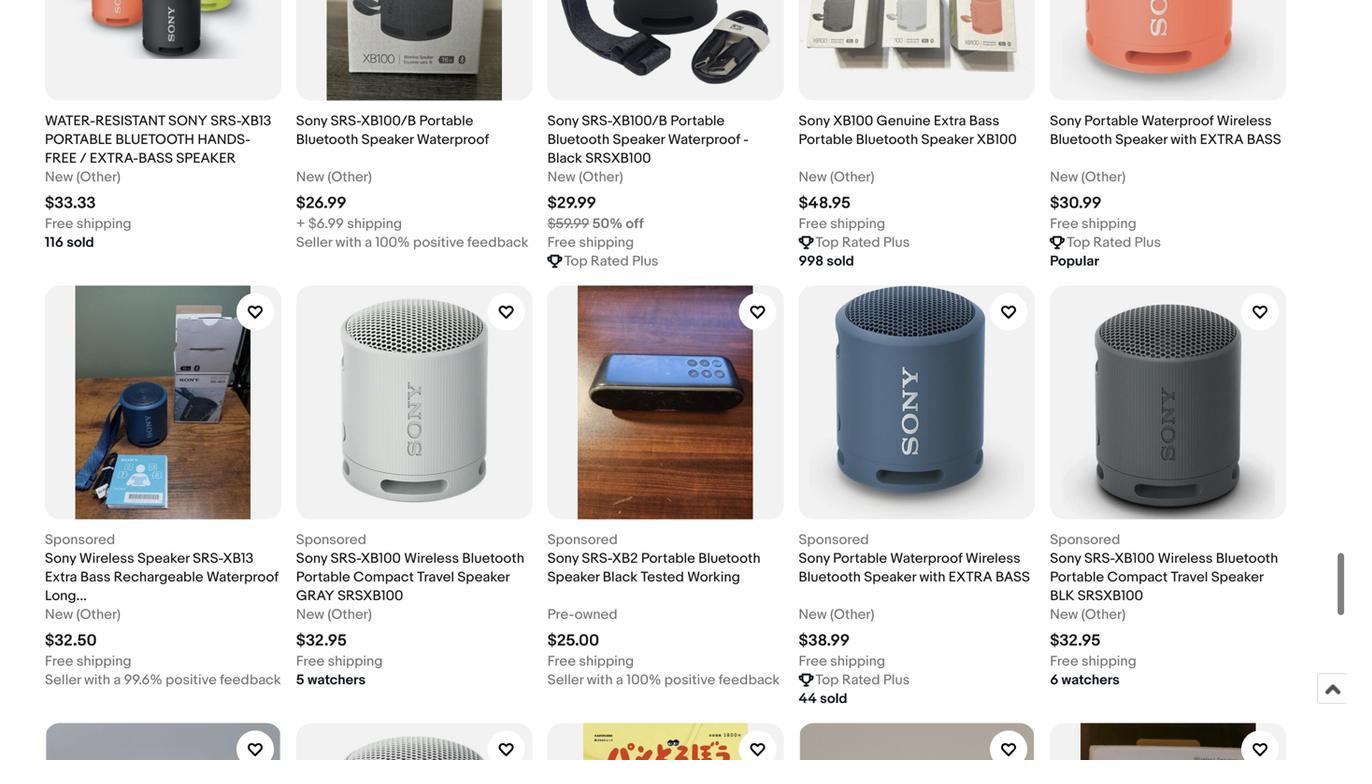 Task type: locate. For each thing, give the bounding box(es) containing it.
0 horizontal spatial $32.95
[[296, 631, 347, 651]]

srsxb100
[[586, 150, 651, 167], [338, 588, 403, 604], [1078, 588, 1144, 604]]

a inside sponsored sony wireless speaker srs-xb13 extra bass rechargeable waterproof long... new (other) $32.50 free shipping seller with a 99.6% positive feedback
[[113, 672, 121, 689]]

sponsored for sponsored sony srs-xb2 portable bluetooth speaker black tested working
[[548, 531, 618, 548]]

rated up popular text box
[[1093, 234, 1132, 251]]

bass inside sony xb100 genuine extra bass portable bluetooth speaker xb100
[[969, 113, 1000, 129]]

free up "5"
[[296, 653, 325, 670]]

free down $48.95
[[799, 215, 827, 232]]

srsxb100 inside sony srs-xb100/b portable bluetooth speaker waterproof - black srsxb100 new (other) $29.99 $59.99 50% off free shipping
[[586, 150, 651, 167]]

xb13
[[241, 113, 272, 129], [223, 550, 254, 567]]

top up popular
[[1067, 234, 1090, 251]]

shipping down 50%
[[579, 234, 634, 251]]

plus down "new (other) $38.99 free shipping"
[[883, 672, 910, 689]]

free shipping text field down $25.00
[[548, 652, 634, 671]]

sponsored text field for sponsored sony srs-xb2 portable bluetooth speaker black tested working
[[548, 531, 618, 549]]

1 horizontal spatial seller
[[296, 234, 332, 251]]

new (other) text field for $30.99
[[1050, 168, 1126, 186]]

sold
[[67, 234, 94, 251], [827, 253, 854, 270], [820, 690, 848, 707]]

free down $30.99 text field at the right of page
[[1050, 215, 1079, 232]]

sponsored text field up xb2
[[548, 531, 618, 549]]

free inside the sponsored sony srs-xb100 wireless bluetooth portable compact travel speaker blk srsxb100 new (other) $32.95 free shipping 6 watchers
[[1050, 653, 1079, 670]]

top up 998 sold text field
[[816, 234, 839, 251]]

a inside new (other) $26.99 + $6.99 shipping seller with a 100% positive feedback
[[365, 234, 372, 251]]

Pre-owned text field
[[548, 605, 618, 624]]

free shipping text field down $38.99 text field
[[799, 652, 885, 671]]

4 sponsored text field from the left
[[1050, 531, 1120, 549]]

2 $32.95 text field from the left
[[1050, 631, 1101, 651]]

free
[[45, 150, 77, 167]]

1 vertical spatial bass
[[80, 569, 111, 586]]

new down gray
[[296, 606, 324, 623]]

6 watchers text field
[[1050, 671, 1120, 689]]

$32.95 up 6 watchers text box
[[1050, 631, 1101, 651]]

wireless inside the sponsored sony srs-xb100 wireless bluetooth portable compact travel speaker blk srsxb100 new (other) $32.95 free shipping 6 watchers
[[1158, 550, 1213, 567]]

sponsored inside sponsored sony srs-xb2 portable bluetooth speaker black tested working
[[548, 531, 618, 548]]

sponsored
[[45, 531, 115, 548], [296, 531, 367, 548], [548, 531, 618, 548], [799, 531, 869, 548], [1050, 531, 1120, 548]]

5 watchers text field
[[296, 671, 366, 689]]

sony up long...
[[45, 550, 76, 567]]

$33.33
[[45, 193, 96, 213]]

top for top rated plus text box above 998 sold at the right top of page
[[816, 234, 839, 251]]

1 vertical spatial 100%
[[627, 672, 661, 689]]

a down + $6.99 shipping text box at the left of the page
[[365, 234, 372, 251]]

sold inside text field
[[827, 253, 854, 270]]

0 horizontal spatial bass
[[80, 569, 111, 586]]

free shipping text field for sponsored sony srs-xb2 portable bluetooth speaker black tested working
[[548, 652, 634, 671]]

waterproof inside sony srs-xb100/b portable bluetooth speaker waterproof
[[417, 131, 489, 148]]

(other) up 6 watchers text box
[[1082, 606, 1126, 623]]

2 horizontal spatial positive
[[664, 672, 716, 689]]

new (other) text field down "blk"
[[1050, 605, 1126, 624]]

top rated plus for top rated plus text box above 998 sold at the right top of page
[[816, 234, 910, 251]]

1 horizontal spatial srsxb100
[[586, 150, 651, 167]]

0 horizontal spatial $32.95 text field
[[296, 631, 347, 651]]

sony srs-xb100/b portable bluetooth speaker waterproof - black srsxb100 new (other) $29.99 $59.99 50% off free shipping
[[548, 113, 749, 251]]

new (other) text field down long...
[[45, 605, 121, 624]]

0 horizontal spatial seller with a 100% positive feedback text field
[[296, 233, 529, 252]]

$32.95 text field for sponsored sony srs-xb100 wireless bluetooth portable compact travel speaker gray srsxb100 new (other) $32.95 free shipping 5 watchers
[[296, 631, 347, 651]]

compact inside the sponsored sony srs-xb100 wireless bluetooth portable compact travel speaker blk srsxb100 new (other) $32.95 free shipping 6 watchers
[[1107, 569, 1168, 586]]

1 horizontal spatial seller with a 100% positive feedback text field
[[548, 671, 780, 689]]

0 vertical spatial 100%
[[375, 234, 410, 251]]

wireless for sponsored sony srs-xb100 wireless bluetooth portable compact travel speaker gray srsxb100 new (other) $32.95 free shipping 5 watchers
[[404, 550, 459, 567]]

2 horizontal spatial a
[[616, 672, 624, 689]]

a down owned
[[616, 672, 624, 689]]

2 compact from the left
[[1107, 569, 1168, 586]]

0 horizontal spatial compact
[[353, 569, 414, 586]]

sponsored text field up "blk"
[[1050, 531, 1120, 549]]

0 vertical spatial sold
[[67, 234, 94, 251]]

0 vertical spatial xb13
[[241, 113, 272, 129]]

$32.95
[[296, 631, 347, 651], [1050, 631, 1101, 651]]

new inside sony srs-xb100/b portable bluetooth speaker waterproof - black srsxb100 new (other) $29.99 $59.99 50% off free shipping
[[548, 169, 576, 185]]

1 horizontal spatial extra
[[1200, 131, 1244, 148]]

new up $38.99 on the bottom right of the page
[[799, 606, 827, 623]]

2 xb100/b from the left
[[612, 113, 668, 129]]

xb100/b
[[361, 113, 416, 129], [612, 113, 668, 129]]

speaker inside sony xb100 genuine extra bass portable bluetooth speaker xb100
[[921, 131, 974, 148]]

sponsored inside the sponsored sony srs-xb100 wireless bluetooth portable compact travel speaker blk srsxb100 new (other) $32.95 free shipping 6 watchers
[[1050, 531, 1120, 548]]

1 horizontal spatial watchers
[[1062, 672, 1120, 689]]

free shipping text field down 50%
[[548, 233, 634, 252]]

new (other) $48.95 free shipping
[[799, 169, 885, 232]]

srs-
[[211, 113, 241, 129], [331, 113, 361, 129], [582, 113, 612, 129], [193, 550, 223, 567], [331, 550, 361, 567], [582, 550, 612, 567], [1085, 550, 1115, 567]]

wireless inside sponsored sony srs-xb100 wireless bluetooth portable compact travel speaker gray srsxb100 new (other) $32.95 free shipping 5 watchers
[[404, 550, 459, 567]]

shipping inside sponsored sony wireless speaker srs-xb13 extra bass rechargeable waterproof long... new (other) $32.50 free shipping seller with a 99.6% positive feedback
[[76, 653, 132, 670]]

new (other) text field up $38.99 text field
[[799, 605, 875, 624]]

sony
[[296, 113, 327, 129], [548, 113, 579, 129], [799, 113, 830, 129], [1050, 113, 1081, 129], [45, 550, 76, 567], [296, 550, 327, 567], [548, 550, 579, 567], [799, 550, 830, 567], [1050, 550, 1081, 567]]

5
[[296, 672, 305, 689]]

waterproof inside sponsored sony wireless speaker srs-xb13 extra bass rechargeable waterproof long... new (other) $32.50 free shipping seller with a 99.6% positive feedback
[[206, 569, 279, 586]]

1 compact from the left
[[353, 569, 414, 586]]

bass right the genuine
[[969, 113, 1000, 129]]

new (other) text field for $33.33
[[45, 168, 121, 186]]

2 vertical spatial sold
[[820, 690, 848, 707]]

speaker inside sponsored sony wireless speaker srs-xb13 extra bass rechargeable waterproof long... new (other) $32.50 free shipping seller with a 99.6% positive feedback
[[137, 550, 190, 567]]

watchers
[[308, 672, 366, 689], [1062, 672, 1120, 689]]

free shipping text field down $48.95 text box
[[799, 214, 885, 233]]

sponsored for sponsored sony srs-xb100 wireless bluetooth portable compact travel speaker gray srsxb100 new (other) $32.95 free shipping 5 watchers
[[296, 531, 367, 548]]

seller
[[296, 234, 332, 251], [45, 672, 81, 689], [548, 672, 584, 689]]

top inside text field
[[1067, 234, 1090, 251]]

3 sponsored from the left
[[548, 531, 618, 548]]

shipping inside new (other) $26.99 + $6.99 shipping seller with a 100% positive feedback
[[347, 215, 402, 232]]

owned
[[575, 606, 618, 623]]

0 horizontal spatial black
[[548, 150, 582, 167]]

extra
[[934, 113, 966, 129], [45, 569, 77, 586]]

$33.33 text field
[[45, 193, 96, 213]]

2 horizontal spatial seller
[[548, 672, 584, 689]]

0 horizontal spatial bass
[[138, 150, 173, 167]]

1 vertical spatial bass
[[138, 150, 173, 167]]

top rated plus text field down 50%
[[564, 252, 659, 271]]

top for top rated plus text box above 44 sold
[[816, 672, 839, 689]]

0 vertical spatial extra
[[934, 113, 966, 129]]

2 watchers from the left
[[1062, 672, 1120, 689]]

top down $59.99
[[564, 253, 588, 270]]

new (other) text field down the /
[[45, 168, 121, 186]]

sony inside sony portable waterproof wireless bluetooth speaker with extra bass
[[1050, 113, 1081, 129]]

1 horizontal spatial a
[[365, 234, 372, 251]]

free down $32.50 text box on the left bottom of the page
[[45, 653, 73, 670]]

watchers for sponsored sony srs-xb100 wireless bluetooth portable compact travel speaker blk srsxb100 new (other) $32.95 free shipping 6 watchers
[[1062, 672, 1120, 689]]

bass up long...
[[80, 569, 111, 586]]

top rated plus down 50%
[[564, 253, 659, 270]]

top rated plus for top rated plus text box below 50%
[[564, 253, 659, 270]]

xb100/b for sony srs-xb100/b portable bluetooth speaker waterproof
[[361, 113, 416, 129]]

xb2
[[612, 550, 638, 567]]

wireless for sponsored sony srs-xb100 wireless bluetooth portable compact travel speaker blk srsxb100 new (other) $32.95 free shipping 6 watchers
[[1158, 550, 1213, 567]]

shipping down $32.50 text box on the left bottom of the page
[[76, 653, 132, 670]]

positive inside pre-owned $25.00 free shipping seller with a 100% positive feedback
[[664, 672, 716, 689]]

6
[[1050, 672, 1059, 689]]

travel inside sponsored sony srs-xb100 wireless bluetooth portable compact travel speaker gray srsxb100 new (other) $32.95 free shipping 5 watchers
[[417, 569, 454, 586]]

new (other) text field up $48.95 text box
[[799, 168, 875, 186]]

free down $59.99
[[548, 234, 576, 251]]

free inside pre-owned $25.00 free shipping seller with a 100% positive feedback
[[548, 653, 576, 670]]

plus down off
[[632, 253, 659, 270]]

new up $26.99
[[296, 169, 324, 185]]

100% inside new (other) $26.99 + $6.99 shipping seller with a 100% positive feedback
[[375, 234, 410, 251]]

plus for top rated plus text box above 998 sold at the right top of page
[[883, 234, 910, 251]]

(other) inside "new (other) $38.99 free shipping"
[[830, 606, 875, 623]]

new (other) text field for $48.95
[[799, 168, 875, 186]]

hands-
[[198, 131, 251, 148]]

2 horizontal spatial bass
[[1247, 131, 1282, 148]]

1 horizontal spatial travel
[[1171, 569, 1208, 586]]

portable inside the sponsored sony srs-xb100 wireless bluetooth portable compact travel speaker blk srsxb100 new (other) $32.95 free shipping 6 watchers
[[1050, 569, 1104, 586]]

sony up $26.99 text field
[[296, 113, 327, 129]]

free down $25.00
[[548, 653, 576, 670]]

2 sponsored from the left
[[296, 531, 367, 548]]

1 vertical spatial black
[[603, 569, 638, 586]]

shipping up 6 watchers text box
[[1082, 653, 1137, 670]]

wireless inside sponsored sony wireless speaker srs-xb13 extra bass rechargeable waterproof long... new (other) $32.50 free shipping seller with a 99.6% positive feedback
[[79, 550, 134, 567]]

100%
[[375, 234, 410, 251], [627, 672, 661, 689]]

travel for sponsored sony srs-xb100 wireless bluetooth portable compact travel speaker blk srsxb100 new (other) $32.95 free shipping 6 watchers
[[1171, 569, 1208, 586]]

(other) up "$29.99" text field
[[579, 169, 623, 185]]

$25.00
[[548, 631, 599, 651]]

new up $48.95
[[799, 169, 827, 185]]

new down free
[[45, 169, 73, 185]]

plus for top rated plus text box below 50%
[[632, 253, 659, 270]]

1 vertical spatial extra
[[949, 569, 993, 586]]

(other)
[[76, 169, 121, 185], [328, 169, 372, 185], [579, 169, 623, 185], [830, 169, 875, 185], [1082, 169, 1126, 185], [76, 606, 121, 623], [328, 606, 372, 623], [830, 606, 875, 623], [1082, 606, 1126, 623]]

(other) down long...
[[76, 606, 121, 623]]

black down xb2
[[603, 569, 638, 586]]

new inside "new (other) $38.99 free shipping"
[[799, 606, 827, 623]]

srsxb100 right gray
[[338, 588, 403, 604]]

New (Other) text field
[[296, 168, 372, 186], [548, 168, 623, 186], [799, 168, 875, 186], [1050, 168, 1126, 186], [799, 605, 875, 624], [1050, 605, 1126, 624]]

free shipping text field down $33.33 text box
[[45, 214, 132, 233]]

bluetooth
[[296, 131, 358, 148], [548, 131, 610, 148], [856, 131, 918, 148], [1050, 131, 1112, 148], [462, 550, 524, 567], [699, 550, 761, 567], [1216, 550, 1278, 567], [799, 569, 861, 586]]

bluetooth inside sponsored sony portable waterproof wireless bluetooth speaker with extra bass
[[799, 569, 861, 586]]

extra inside sponsored sony wireless speaker srs-xb13 extra bass rechargeable waterproof long... new (other) $32.50 free shipping seller with a 99.6% positive feedback
[[45, 569, 77, 586]]

998 sold text field
[[799, 252, 854, 271]]

gray
[[296, 588, 334, 604]]

plus down new (other) $48.95 free shipping
[[883, 234, 910, 251]]

xb100/b inside sony srs-xb100/b portable bluetooth speaker waterproof - black srsxb100 new (other) $29.99 $59.99 50% off free shipping
[[612, 113, 668, 129]]

sponsored text field up gray
[[296, 531, 367, 549]]

top up 44 sold
[[816, 672, 839, 689]]

shipping up 116 sold text box
[[76, 215, 132, 232]]

5 sponsored from the left
[[1050, 531, 1120, 548]]

free shipping text field down $32.50 text box on the left bottom of the page
[[45, 652, 132, 671]]

waterproof inside sponsored sony portable waterproof wireless bluetooth speaker with extra bass
[[891, 550, 963, 567]]

free down $38.99 on the bottom right of the page
[[799, 653, 827, 670]]

1 vertical spatial xb13
[[223, 550, 254, 567]]

bass
[[969, 113, 1000, 129], [80, 569, 111, 586]]

50%
[[592, 215, 623, 232]]

positive
[[413, 234, 464, 251], [166, 672, 217, 689], [664, 672, 716, 689]]

free up the 6
[[1050, 653, 1079, 670]]

new down "blk"
[[1050, 606, 1078, 623]]

$32.50 text field
[[45, 631, 97, 651]]

new (other) text field up $26.99 text field
[[296, 168, 372, 186]]

new up $30.99 text field at the right of page
[[1050, 169, 1078, 185]]

0 horizontal spatial watchers
[[308, 672, 366, 689]]

rated up 44 sold text box
[[842, 672, 880, 689]]

sold right "44"
[[820, 690, 848, 707]]

rated down 50%
[[591, 253, 629, 270]]

(other) inside the sponsored sony srs-xb100 wireless bluetooth portable compact travel speaker blk srsxb100 new (other) $32.95 free shipping 6 watchers
[[1082, 606, 1126, 623]]

sponsored inside sponsored sony wireless speaker srs-xb13 extra bass rechargeable waterproof long... new (other) $32.50 free shipping seller with a 99.6% positive feedback
[[45, 531, 115, 548]]

shipping down $25.00
[[579, 653, 634, 670]]

seller inside pre-owned $25.00 free shipping seller with a 100% positive feedback
[[548, 672, 584, 689]]

2 travel from the left
[[1171, 569, 1208, 586]]

rated up 998 sold at the right top of page
[[842, 234, 880, 251]]

bass
[[1247, 131, 1282, 148], [138, 150, 173, 167], [996, 569, 1030, 586]]

water-resistant sony srs-xb13 portable bluetooth hands- free / extra-bass speaker new (other) $33.33 free shipping 116 sold
[[45, 113, 272, 251]]

sponsored for sponsored sony srs-xb100 wireless bluetooth portable compact travel speaker blk srsxb100 new (other) $32.95 free shipping 6 watchers
[[1050, 531, 1120, 548]]

99.6%
[[124, 672, 162, 689]]

rated for top rated plus text box above 998 sold at the right top of page
[[842, 234, 880, 251]]

sponsored sony wireless speaker srs-xb13 extra bass rechargeable waterproof long... new (other) $32.50 free shipping seller with a 99.6% positive feedback
[[45, 531, 281, 689]]

feedback
[[467, 234, 529, 251], [220, 672, 281, 689], [719, 672, 780, 689]]

rated
[[842, 234, 880, 251], [1093, 234, 1132, 251], [591, 253, 629, 270], [842, 672, 880, 689]]

portable inside sponsored sony srs-xb100 wireless bluetooth portable compact travel speaker gray srsxb100 new (other) $32.95 free shipping 5 watchers
[[296, 569, 350, 586]]

shipping inside "new (other) $38.99 free shipping"
[[830, 653, 885, 670]]

1 horizontal spatial xb100/b
[[612, 113, 668, 129]]

0 vertical spatial seller with a 100% positive feedback text field
[[296, 233, 529, 252]]

0 vertical spatial extra
[[1200, 131, 1244, 148]]

free shipping text field for sony portable waterproof wireless bluetooth speaker with extra bass
[[799, 652, 885, 671]]

2 horizontal spatial feedback
[[719, 672, 780, 689]]

free shipping text field up "5"
[[296, 652, 383, 671]]

new (other) text field for $29.99
[[548, 168, 623, 186]]

wireless
[[1217, 113, 1272, 129], [79, 550, 134, 567], [404, 550, 459, 567], [966, 550, 1021, 567], [1158, 550, 1213, 567]]

(other) inside 'new (other) $30.99 free shipping'
[[1082, 169, 1126, 185]]

0 horizontal spatial a
[[113, 672, 121, 689]]

speaker
[[362, 131, 414, 148], [613, 131, 665, 148], [921, 131, 974, 148], [1116, 131, 1168, 148], [137, 550, 190, 567], [458, 569, 510, 586], [548, 569, 600, 586], [864, 569, 916, 586], [1211, 569, 1264, 586]]

shipping
[[76, 215, 132, 232], [347, 215, 402, 232], [830, 215, 885, 232], [1082, 215, 1137, 232], [579, 234, 634, 251], [76, 653, 132, 670], [328, 653, 383, 670], [579, 653, 634, 670], [830, 653, 885, 670], [1082, 653, 1137, 670]]

Sponsored text field
[[45, 531, 115, 549], [296, 531, 367, 549], [548, 531, 618, 549], [1050, 531, 1120, 549]]

portable
[[419, 113, 473, 129], [671, 113, 725, 129], [1085, 113, 1139, 129], [799, 131, 853, 148], [641, 550, 695, 567], [833, 550, 887, 567], [296, 569, 350, 586], [1050, 569, 1104, 586]]

shipping up 5 watchers text field
[[328, 653, 383, 670]]

(other) up $38.99 text field
[[830, 606, 875, 623]]

seller down $32.50 text box on the left bottom of the page
[[45, 672, 81, 689]]

watchers inside sponsored sony srs-xb100 wireless bluetooth portable compact travel speaker gray srsxb100 new (other) $32.95 free shipping 5 watchers
[[308, 672, 366, 689]]

speaker inside sponsored sony srs-xb100 wireless bluetooth portable compact travel speaker gray srsxb100 new (other) $32.95 free shipping 5 watchers
[[458, 569, 510, 586]]

1 horizontal spatial extra
[[934, 113, 966, 129]]

new down long...
[[45, 606, 73, 623]]

a inside pre-owned $25.00 free shipping seller with a 100% positive feedback
[[616, 672, 624, 689]]

extra up long...
[[45, 569, 77, 586]]

0 horizontal spatial travel
[[417, 569, 454, 586]]

free shipping text field for sony srs-xb100/b portable bluetooth speaker waterproof - black srsxb100 new (other) $29.99 $59.99 50% off free shipping
[[548, 233, 634, 252]]

44 sold
[[799, 690, 848, 707]]

new
[[45, 169, 73, 185], [296, 169, 324, 185], [548, 169, 576, 185], [799, 169, 827, 185], [1050, 169, 1078, 185], [45, 606, 73, 623], [296, 606, 324, 623], [799, 606, 827, 623], [1050, 606, 1078, 623]]

free inside sony srs-xb100/b portable bluetooth speaker waterproof - black srsxb100 new (other) $29.99 $59.99 50% off free shipping
[[548, 234, 576, 251]]

free
[[45, 215, 73, 232], [799, 215, 827, 232], [1050, 215, 1079, 232], [548, 234, 576, 251], [45, 653, 73, 670], [296, 653, 325, 670], [548, 653, 576, 670], [799, 653, 827, 670], [1050, 653, 1079, 670]]

extra right the genuine
[[934, 113, 966, 129]]

0 horizontal spatial srsxb100
[[338, 588, 403, 604]]

4 sponsored from the left
[[799, 531, 869, 548]]

free inside sponsored sony wireless speaker srs-xb13 extra bass rechargeable waterproof long... new (other) $32.50 free shipping seller with a 99.6% positive feedback
[[45, 653, 73, 670]]

sony up gray
[[296, 550, 327, 567]]

speaker inside the sponsored sony srs-xb100 wireless bluetooth portable compact travel speaker blk srsxb100 new (other) $32.95 free shipping 6 watchers
[[1211, 569, 1264, 586]]

sony up $48.95 text box
[[799, 113, 830, 129]]

wireless inside sponsored sony portable waterproof wireless bluetooth speaker with extra bass
[[966, 550, 1021, 567]]

top rated plus up 44 sold text box
[[816, 672, 910, 689]]

travel
[[417, 569, 454, 586], [1171, 569, 1208, 586]]

1 horizontal spatial 100%
[[627, 672, 661, 689]]

free up 116
[[45, 215, 73, 232]]

0 horizontal spatial feedback
[[220, 672, 281, 689]]

a left 99.6%
[[113, 672, 121, 689]]

black
[[548, 150, 582, 167], [603, 569, 638, 586]]

shipping inside 'new (other) $30.99 free shipping'
[[1082, 215, 1137, 232]]

1 sponsored text field from the left
[[45, 531, 115, 549]]

2 sponsored text field from the left
[[296, 531, 367, 549]]

plus down 'new (other) $30.99 free shipping'
[[1135, 234, 1161, 251]]

free shipping text field up the 6
[[1050, 652, 1137, 671]]

xb100/b inside sony srs-xb100/b portable bluetooth speaker waterproof
[[361, 113, 416, 129]]

sony
[[168, 113, 207, 129]]

black up "$29.99" text field
[[548, 150, 582, 167]]

sony up $29.99
[[548, 113, 579, 129]]

sponsored for sponsored sony wireless speaker srs-xb13 extra bass rechargeable waterproof long... new (other) $32.50 free shipping seller with a 99.6% positive feedback
[[45, 531, 115, 548]]

xb100
[[833, 113, 874, 129], [977, 131, 1017, 148], [361, 550, 401, 567], [1115, 550, 1155, 567]]

0 horizontal spatial 100%
[[375, 234, 410, 251]]

compact
[[353, 569, 414, 586], [1107, 569, 1168, 586]]

sold inside text box
[[820, 690, 848, 707]]

new (other) text field down gray
[[296, 605, 372, 624]]

1 horizontal spatial positive
[[413, 234, 464, 251]]

1 sponsored from the left
[[45, 531, 115, 548]]

plus for top rated plus text field
[[1135, 234, 1161, 251]]

2 $32.95 from the left
[[1050, 631, 1101, 651]]

116 sold text field
[[45, 233, 94, 252]]

0 vertical spatial bass
[[969, 113, 1000, 129]]

0 horizontal spatial seller
[[45, 672, 81, 689]]

watchers right "5"
[[308, 672, 366, 689]]

watchers inside the sponsored sony srs-xb100 wireless bluetooth portable compact travel speaker blk srsxb100 new (other) $32.95 free shipping 6 watchers
[[1062, 672, 1120, 689]]

1 vertical spatial extra
[[45, 569, 77, 586]]

3 sponsored text field from the left
[[548, 531, 618, 549]]

1 horizontal spatial $32.95 text field
[[1050, 631, 1101, 651]]

new (other) text field up "$29.99" text field
[[548, 168, 623, 186]]

shipping up top rated plus text field
[[1082, 215, 1137, 232]]

new (other) text field up $30.99
[[1050, 168, 1126, 186]]

0 vertical spatial black
[[548, 150, 582, 167]]

seller inside new (other) $26.99 + $6.99 shipping seller with a 100% positive feedback
[[296, 234, 332, 251]]

sony inside sony srs-xb100/b portable bluetooth speaker waterproof - black srsxb100 new (other) $29.99 $59.99 50% off free shipping
[[548, 113, 579, 129]]

1 $32.95 from the left
[[296, 631, 347, 651]]

(other) up $30.99
[[1082, 169, 1126, 185]]

plus
[[883, 234, 910, 251], [1135, 234, 1161, 251], [632, 253, 659, 270], [883, 672, 910, 689]]

1 horizontal spatial bass
[[969, 113, 1000, 129]]

sold for 44 sold
[[820, 690, 848, 707]]

watchers right the 6
[[1062, 672, 1120, 689]]

2 vertical spatial bass
[[996, 569, 1030, 586]]

0 horizontal spatial positive
[[166, 672, 217, 689]]

speaker inside sony srs-xb100/b portable bluetooth speaker waterproof - black srsxb100 new (other) $29.99 $59.99 50% off free shipping
[[613, 131, 665, 148]]

free shipping text field for sponsored sony wireless speaker srs-xb13 extra bass rechargeable waterproof long... new (other) $32.50 free shipping seller with a 99.6% positive feedback
[[45, 652, 132, 671]]

sony xb100 genuine extra bass portable bluetooth speaker xb100
[[799, 113, 1017, 148]]

sony portable waterproof wireless bluetooth speaker with extra bass
[[1050, 113, 1282, 148]]

new (other) text field for $32.50
[[45, 605, 121, 624]]

shipping down $48.95 text box
[[830, 215, 885, 232]]

$32.95 text field
[[296, 631, 347, 651], [1050, 631, 1101, 651]]

sponsored sony srs-xb100 wireless bluetooth portable compact travel speaker gray srsxb100 new (other) $32.95 free shipping 5 watchers
[[296, 531, 524, 689]]

compact for sponsored sony srs-xb100 wireless bluetooth portable compact travel speaker blk srsxb100 new (other) $32.95 free shipping 6 watchers
[[1107, 569, 1168, 586]]

(other) up $48.95 text box
[[830, 169, 875, 185]]

1 travel from the left
[[417, 569, 454, 586]]

0 horizontal spatial xb100/b
[[361, 113, 416, 129]]

$32.50
[[45, 631, 97, 651]]

extra
[[1200, 131, 1244, 148], [949, 569, 993, 586]]

1 xb100/b from the left
[[361, 113, 416, 129]]

(other) down the /
[[76, 169, 121, 185]]

sony up $30.99 text field at the right of page
[[1050, 113, 1081, 129]]

Seller with a 100% positive feedback text field
[[296, 233, 529, 252], [548, 671, 780, 689]]

extra inside sponsored sony portable waterproof wireless bluetooth speaker with extra bass
[[949, 569, 993, 586]]

shipping down $38.99 text field
[[830, 653, 885, 670]]

$32.95 text field up 6 watchers text box
[[1050, 631, 1101, 651]]

-
[[743, 131, 749, 148]]

sponsored inside sponsored sony srs-xb100 wireless bluetooth portable compact travel speaker gray srsxb100 new (other) $32.95 free shipping 5 watchers
[[296, 531, 367, 548]]

1 vertical spatial sold
[[827, 253, 854, 270]]

1 horizontal spatial compact
[[1107, 569, 1168, 586]]

with
[[1171, 131, 1197, 148], [335, 234, 362, 251], [920, 569, 946, 586], [84, 672, 110, 689], [587, 672, 613, 689]]

$32.95 text field up 5 watchers text field
[[296, 631, 347, 651]]

sponsored text field for sponsored sony srs-xb100 wireless bluetooth portable compact travel speaker blk srsxb100 new (other) $32.95 free shipping 6 watchers
[[1050, 531, 1120, 549]]

top
[[816, 234, 839, 251], [1067, 234, 1090, 251], [564, 253, 588, 270], [816, 672, 839, 689]]

sold right 998 at the top
[[827, 253, 854, 270]]

2 horizontal spatial srsxb100
[[1078, 588, 1144, 604]]

watchers for sponsored sony srs-xb100 wireless bluetooth portable compact travel speaker gray srsxb100 new (other) $32.95 free shipping 5 watchers
[[308, 672, 366, 689]]

1 horizontal spatial black
[[603, 569, 638, 586]]

resistant
[[95, 113, 165, 129]]

black inside sony srs-xb100/b portable bluetooth speaker waterproof - black srsxb100 new (other) $29.99 $59.99 50% off free shipping
[[548, 150, 582, 167]]

0 horizontal spatial extra
[[949, 569, 993, 586]]

sony down sponsored text field at the right bottom
[[799, 550, 830, 567]]

Free shipping text field
[[799, 214, 885, 233], [296, 652, 383, 671], [799, 652, 885, 671], [1050, 652, 1137, 671]]

bass inside water-resistant sony srs-xb13 portable bluetooth hands- free / extra-bass speaker new (other) $33.33 free shipping 116 sold
[[138, 150, 173, 167]]

compact inside sponsored sony srs-xb100 wireless bluetooth portable compact travel speaker gray srsxb100 new (other) $32.95 free shipping 5 watchers
[[353, 569, 414, 586]]

1 horizontal spatial bass
[[996, 569, 1030, 586]]

Top Rated Plus text field
[[816, 233, 910, 252], [564, 252, 659, 271], [816, 671, 910, 689]]

1 $32.95 text field from the left
[[296, 631, 347, 651]]

srsxb100 for sponsored sony srs-xb100 wireless bluetooth portable compact travel speaker gray srsxb100 new (other) $32.95 free shipping 5 watchers
[[338, 588, 403, 604]]

1 horizontal spatial $32.95
[[1050, 631, 1101, 651]]

waterproof
[[1142, 113, 1214, 129], [417, 131, 489, 148], [668, 131, 740, 148], [891, 550, 963, 567], [206, 569, 279, 586]]

$32.95 inside the sponsored sony srs-xb100 wireless bluetooth portable compact travel speaker blk srsxb100 new (other) $32.95 free shipping 6 watchers
[[1050, 631, 1101, 651]]

0 vertical spatial bass
[[1247, 131, 1282, 148]]

1 horizontal spatial feedback
[[467, 234, 529, 251]]

srsxb100 right "blk"
[[1078, 588, 1144, 604]]

bass inside sponsored sony portable waterproof wireless bluetooth speaker with extra bass
[[996, 569, 1030, 586]]

plus inside text field
[[1135, 234, 1161, 251]]

0 horizontal spatial extra
[[45, 569, 77, 586]]

(other) down gray
[[328, 606, 372, 623]]

Free shipping text field
[[45, 214, 132, 233], [1050, 214, 1137, 233], [548, 233, 634, 252], [45, 652, 132, 671], [548, 652, 634, 671]]

$32.95 for sponsored sony srs-xb100 wireless bluetooth portable compact travel speaker blk srsxb100 new (other) $32.95 free shipping 6 watchers
[[1050, 631, 1101, 651]]

top rated plus
[[816, 234, 910, 251], [1067, 234, 1161, 251], [564, 253, 659, 270], [816, 672, 910, 689]]

srsxb100 inside the sponsored sony srs-xb100 wireless bluetooth portable compact travel speaker blk srsxb100 new (other) $32.95 free shipping 6 watchers
[[1078, 588, 1144, 604]]

sponsored text field up long...
[[45, 531, 115, 549]]

sponsored sony srs-xb2 portable bluetooth speaker black tested working
[[548, 531, 761, 586]]

waterproof inside sony portable waterproof wireless bluetooth speaker with extra bass
[[1142, 113, 1214, 129]]

water-
[[45, 113, 95, 129]]

rechargeable
[[114, 569, 203, 586]]

shipping right $6.99
[[347, 215, 402, 232]]

portable inside sponsored sony portable waterproof wireless bluetooth speaker with extra bass
[[833, 550, 887, 567]]

New (Other) text field
[[45, 168, 121, 186], [45, 605, 121, 624], [296, 605, 372, 624]]

a
[[365, 234, 372, 251], [113, 672, 121, 689], [616, 672, 624, 689]]

top rated plus up 998 sold at the right top of page
[[816, 234, 910, 251]]

1 watchers from the left
[[308, 672, 366, 689]]



Task type: vqa. For each thing, say whether or not it's contained in the screenshot.


Task type: describe. For each thing, give the bounding box(es) containing it.
top for top rated plus text box below 50%
[[564, 253, 588, 270]]

$48.95
[[799, 193, 851, 213]]

sponsored for sponsored sony portable waterproof wireless bluetooth speaker with extra bass
[[799, 531, 869, 548]]

with inside new (other) $26.99 + $6.99 shipping seller with a 100% positive feedback
[[335, 234, 362, 251]]

feedback inside new (other) $26.99 + $6.99 shipping seller with a 100% positive feedback
[[467, 234, 529, 251]]

116
[[45, 234, 64, 251]]

long...
[[45, 588, 87, 604]]

(other) inside new (other) $26.99 + $6.99 shipping seller with a 100% positive feedback
[[328, 169, 372, 185]]

xb100 inside sponsored sony srs-xb100 wireless bluetooth portable compact travel speaker gray srsxb100 new (other) $32.95 free shipping 5 watchers
[[361, 550, 401, 567]]

shipping inside pre-owned $25.00 free shipping seller with a 100% positive feedback
[[579, 653, 634, 670]]

off
[[626, 215, 644, 232]]

rated for top rated plus text box below 50%
[[591, 253, 629, 270]]

rated for top rated plus text box above 44 sold
[[842, 672, 880, 689]]

travel for sponsored sony srs-xb100 wireless bluetooth portable compact travel speaker gray srsxb100 new (other) $32.95 free shipping 5 watchers
[[417, 569, 454, 586]]

portable
[[45, 131, 112, 148]]

working
[[687, 569, 740, 586]]

44
[[799, 690, 817, 707]]

$59.99
[[548, 215, 589, 232]]

998
[[799, 253, 824, 270]]

extra-
[[90, 150, 138, 167]]

bluetooth inside sony xb100 genuine extra bass portable bluetooth speaker xb100
[[856, 131, 918, 148]]

top rated plus text field up 998 sold at the right top of page
[[816, 233, 910, 252]]

shipping inside sponsored sony srs-xb100 wireless bluetooth portable compact travel speaker gray srsxb100 new (other) $32.95 free shipping 5 watchers
[[328, 653, 383, 670]]

sony inside the sponsored sony srs-xb100 wireless bluetooth portable compact travel speaker blk srsxb100 new (other) $32.95 free shipping 6 watchers
[[1050, 550, 1081, 567]]

(other) inside new (other) $48.95 free shipping
[[830, 169, 875, 185]]

+ $6.99 shipping text field
[[296, 214, 402, 233]]

$32.95 for sponsored sony srs-xb100 wireless bluetooth portable compact travel speaker gray srsxb100 new (other) $32.95 free shipping 5 watchers
[[296, 631, 347, 651]]

extra inside sony portable waterproof wireless bluetooth speaker with extra bass
[[1200, 131, 1244, 148]]

Seller with a 99.6% positive feedback text field
[[45, 671, 281, 689]]

speaker
[[176, 150, 236, 167]]

speaker inside sponsored sony portable waterproof wireless bluetooth speaker with extra bass
[[864, 569, 916, 586]]

$25.00 text field
[[548, 631, 599, 651]]

free inside new (other) $48.95 free shipping
[[799, 215, 827, 232]]

speaker inside sony srs-xb100/b portable bluetooth speaker waterproof
[[362, 131, 414, 148]]

$26.99 text field
[[296, 193, 347, 213]]

srs- inside sony srs-xb100/b portable bluetooth speaker waterproof - black srsxb100 new (other) $29.99 $59.99 50% off free shipping
[[582, 113, 612, 129]]

top rated plus text field up 44 sold
[[816, 671, 910, 689]]

(other) inside water-resistant sony srs-xb13 portable bluetooth hands- free / extra-bass speaker new (other) $33.33 free shipping 116 sold
[[76, 169, 121, 185]]

wireless for sponsored sony portable waterproof wireless bluetooth speaker with extra bass
[[966, 550, 1021, 567]]

new inside 'new (other) $30.99 free shipping'
[[1050, 169, 1078, 185]]

1 vertical spatial seller with a 100% positive feedback text field
[[548, 671, 780, 689]]

xb100 inside the sponsored sony srs-xb100 wireless bluetooth portable compact travel speaker blk srsxb100 new (other) $32.95 free shipping 6 watchers
[[1115, 550, 1155, 567]]

$30.99
[[1050, 193, 1102, 213]]

new inside sponsored sony wireless speaker srs-xb13 extra bass rechargeable waterproof long... new (other) $32.50 free shipping seller with a 99.6% positive feedback
[[45, 606, 73, 623]]

998 sold
[[799, 253, 854, 270]]

/
[[80, 150, 87, 167]]

sony srs-xb100/b portable bluetooth speaker waterproof
[[296, 113, 489, 148]]

sponsored sony portable waterproof wireless bluetooth speaker with extra bass
[[799, 531, 1030, 586]]

top for top rated plus text field
[[1067, 234, 1090, 251]]

Sponsored text field
[[799, 531, 869, 549]]

portable inside sponsored sony srs-xb2 portable bluetooth speaker black tested working
[[641, 550, 695, 567]]

free inside 'new (other) $30.99 free shipping'
[[1050, 215, 1079, 232]]

new inside water-resistant sony srs-xb13 portable bluetooth hands- free / extra-bass speaker new (other) $33.33 free shipping 116 sold
[[45, 169, 73, 185]]

sold for 998 sold
[[827, 253, 854, 270]]

black inside sponsored sony srs-xb2 portable bluetooth speaker black tested working
[[603, 569, 638, 586]]

portable inside sony srs-xb100/b portable bluetooth speaker waterproof
[[419, 113, 473, 129]]

bluetooth inside sony srs-xb100/b portable bluetooth speaker waterproof
[[296, 131, 358, 148]]

with inside sponsored sony wireless speaker srs-xb13 extra bass rechargeable waterproof long... new (other) $32.50 free shipping seller with a 99.6% positive feedback
[[84, 672, 110, 689]]

$30.99 text field
[[1050, 193, 1102, 213]]

new inside new (other) $48.95 free shipping
[[799, 169, 827, 185]]

new inside sponsored sony srs-xb100 wireless bluetooth portable compact travel speaker gray srsxb100 new (other) $32.95 free shipping 5 watchers
[[296, 606, 324, 623]]

extra inside sony xb100 genuine extra bass portable bluetooth speaker xb100
[[934, 113, 966, 129]]

$32.95 text field for sponsored sony srs-xb100 wireless bluetooth portable compact travel speaker blk srsxb100 new (other) $32.95 free shipping 6 watchers
[[1050, 631, 1101, 651]]

sony inside sponsored sony portable waterproof wireless bluetooth speaker with extra bass
[[799, 550, 830, 567]]

sponsored text field for sponsored sony srs-xb100 wireless bluetooth portable compact travel speaker gray srsxb100 new (other) $32.95 free shipping 5 watchers
[[296, 531, 367, 549]]

wireless inside sony portable waterproof wireless bluetooth speaker with extra bass
[[1217, 113, 1272, 129]]

new inside the sponsored sony srs-xb100 wireless bluetooth portable compact travel speaker blk srsxb100 new (other) $32.95 free shipping 6 watchers
[[1050, 606, 1078, 623]]

tested
[[641, 569, 684, 586]]

shipping inside water-resistant sony srs-xb13 portable bluetooth hands- free / extra-bass speaker new (other) $33.33 free shipping 116 sold
[[76, 215, 132, 232]]

bluetooth inside sponsored sony srs-xb2 portable bluetooth speaker black tested working
[[699, 550, 761, 567]]

srs- inside sponsored sony wireless speaker srs-xb13 extra bass rechargeable waterproof long... new (other) $32.50 free shipping seller with a 99.6% positive feedback
[[193, 550, 223, 567]]

free inside "new (other) $38.99 free shipping"
[[799, 653, 827, 670]]

positive inside sponsored sony wireless speaker srs-xb13 extra bass rechargeable waterproof long... new (other) $32.50 free shipping seller with a 99.6% positive feedback
[[166, 672, 217, 689]]

$38.99
[[799, 631, 850, 651]]

sony inside sponsored sony srs-xb100 wireless bluetooth portable compact travel speaker gray srsxb100 new (other) $32.95 free shipping 5 watchers
[[296, 550, 327, 567]]

Top Rated Plus text field
[[1067, 233, 1161, 252]]

portable inside sony xb100 genuine extra bass portable bluetooth speaker xb100
[[799, 131, 853, 148]]

feedback inside pre-owned $25.00 free shipping seller with a 100% positive feedback
[[719, 672, 780, 689]]

pre-owned $25.00 free shipping seller with a 100% positive feedback
[[548, 606, 780, 689]]

(other) inside sponsored sony srs-xb100 wireless bluetooth portable compact travel speaker gray srsxb100 new (other) $32.95 free shipping 5 watchers
[[328, 606, 372, 623]]

sponsored sony srs-xb100 wireless bluetooth portable compact travel speaker blk srsxb100 new (other) $32.95 free shipping 6 watchers
[[1050, 531, 1278, 689]]

with inside sony portable waterproof wireless bluetooth speaker with extra bass
[[1171, 131, 1197, 148]]

xb100/b for sony srs-xb100/b portable bluetooth speaker waterproof - black srsxb100 new (other) $29.99 $59.99 50% off free shipping
[[612, 113, 668, 129]]

compact for sponsored sony srs-xb100 wireless bluetooth portable compact travel speaker gray srsxb100 new (other) $32.95 free shipping 5 watchers
[[353, 569, 414, 586]]

shipping inside new (other) $48.95 free shipping
[[830, 215, 885, 232]]

(other) inside sony srs-xb100/b portable bluetooth speaker waterproof - black srsxb100 new (other) $29.99 $59.99 50% off free shipping
[[579, 169, 623, 185]]

top rated plus for top rated plus text field
[[1067, 234, 1161, 251]]

waterproof inside sony srs-xb100/b portable bluetooth speaker waterproof - black srsxb100 new (other) $29.99 $59.99 50% off free shipping
[[668, 131, 740, 148]]

free shipping text field for sony srs-xb100 wireless bluetooth portable compact travel speaker blk srsxb100
[[1050, 652, 1137, 671]]

new (other) text field for $32.95
[[296, 605, 372, 624]]

shipping inside the sponsored sony srs-xb100 wireless bluetooth portable compact travel speaker blk srsxb100 new (other) $32.95 free shipping 6 watchers
[[1082, 653, 1137, 670]]

srs- inside water-resistant sony srs-xb13 portable bluetooth hands- free / extra-bass speaker new (other) $33.33 free shipping 116 sold
[[211, 113, 241, 129]]

Popular text field
[[1050, 252, 1099, 271]]

bluetooth inside sony portable waterproof wireless bluetooth speaker with extra bass
[[1050, 131, 1112, 148]]

new (other) text field for $38.99
[[799, 605, 875, 624]]

new (other) $30.99 free shipping
[[1050, 169, 1137, 232]]

new (other) text field for $32.95
[[1050, 605, 1126, 624]]

sponsored text field for sponsored sony wireless speaker srs-xb13 extra bass rechargeable waterproof long... new (other) $32.50 free shipping seller with a 99.6% positive feedback
[[45, 531, 115, 549]]

$6.99
[[308, 215, 344, 232]]

srs- inside sony srs-xb100/b portable bluetooth speaker waterproof
[[331, 113, 361, 129]]

previous price $59.99 50% off text field
[[548, 214, 644, 233]]

$26.99
[[296, 193, 347, 213]]

plus for top rated plus text box above 44 sold
[[883, 672, 910, 689]]

portable inside sony portable waterproof wireless bluetooth speaker with extra bass
[[1085, 113, 1139, 129]]

srsxb100 for sponsored sony srs-xb100 wireless bluetooth portable compact travel speaker blk srsxb100 new (other) $32.95 free shipping 6 watchers
[[1078, 588, 1144, 604]]

new (other) text field for $26.99
[[296, 168, 372, 186]]

seller inside sponsored sony wireless speaker srs-xb13 extra bass rechargeable waterproof long... new (other) $32.50 free shipping seller with a 99.6% positive feedback
[[45, 672, 81, 689]]

free shipping text field for sony srs-xb100 wireless bluetooth portable compact travel speaker gray srsxb100
[[296, 652, 383, 671]]

$29.99
[[548, 193, 597, 213]]

top rated plus for top rated plus text box above 44 sold
[[816, 672, 910, 689]]

sony inside sony xb100 genuine extra bass portable bluetooth speaker xb100
[[799, 113, 830, 129]]

feedback inside sponsored sony wireless speaker srs-xb13 extra bass rechargeable waterproof long... new (other) $32.50 free shipping seller with a 99.6% positive feedback
[[220, 672, 281, 689]]

xb13 inside water-resistant sony srs-xb13 portable bluetooth hands- free / extra-bass speaker new (other) $33.33 free shipping 116 sold
[[241, 113, 272, 129]]

srs- inside the sponsored sony srs-xb100 wireless bluetooth portable compact travel speaker blk srsxb100 new (other) $32.95 free shipping 6 watchers
[[1085, 550, 1115, 567]]

blk
[[1050, 588, 1075, 604]]

$38.99 text field
[[799, 631, 850, 651]]

bluetooth inside the sponsored sony srs-xb100 wireless bluetooth portable compact travel speaker blk srsxb100 new (other) $32.95 free shipping 6 watchers
[[1216, 550, 1278, 567]]

(other) inside sponsored sony wireless speaker srs-xb13 extra bass rechargeable waterproof long... new (other) $32.50 free shipping seller with a 99.6% positive feedback
[[76, 606, 121, 623]]

bluetooth inside sponsored sony srs-xb100 wireless bluetooth portable compact travel speaker gray srsxb100 new (other) $32.95 free shipping 5 watchers
[[462, 550, 524, 567]]

speaker inside sony portable waterproof wireless bluetooth speaker with extra bass
[[1116, 131, 1168, 148]]

$48.95 text field
[[799, 193, 851, 213]]

sold inside water-resistant sony srs-xb13 portable bluetooth hands- free / extra-bass speaker new (other) $33.33 free shipping 116 sold
[[67, 234, 94, 251]]

new (other) $26.99 + $6.99 shipping seller with a 100% positive feedback
[[296, 169, 529, 251]]

sony inside sony srs-xb100/b portable bluetooth speaker waterproof
[[296, 113, 327, 129]]

with inside sponsored sony portable waterproof wireless bluetooth speaker with extra bass
[[920, 569, 946, 586]]

rated for top rated plus text field
[[1093, 234, 1132, 251]]

bluetooth inside sony srs-xb100/b portable bluetooth speaker waterproof - black srsxb100 new (other) $29.99 $59.99 50% off free shipping
[[548, 131, 610, 148]]

bluetooth
[[115, 131, 194, 148]]

portable inside sony srs-xb100/b portable bluetooth speaker waterproof - black srsxb100 new (other) $29.99 $59.99 50% off free shipping
[[671, 113, 725, 129]]

speaker inside sponsored sony srs-xb2 portable bluetooth speaker black tested working
[[548, 569, 600, 586]]

sony inside sponsored sony wireless speaker srs-xb13 extra bass rechargeable waterproof long... new (other) $32.50 free shipping seller with a 99.6% positive feedback
[[45, 550, 76, 567]]

new (other) $38.99 free shipping
[[799, 606, 885, 670]]

positive inside new (other) $26.99 + $6.99 shipping seller with a 100% positive feedback
[[413, 234, 464, 251]]

free shipping text field down $30.99
[[1050, 214, 1137, 233]]

with inside pre-owned $25.00 free shipping seller with a 100% positive feedback
[[587, 672, 613, 689]]

srs- inside sponsored sony srs-xb2 portable bluetooth speaker black tested working
[[582, 550, 612, 567]]

$29.99 text field
[[548, 193, 597, 213]]

44 sold text field
[[799, 689, 848, 708]]

+
[[296, 215, 305, 232]]

bass inside sony portable waterproof wireless bluetooth speaker with extra bass
[[1247, 131, 1282, 148]]

popular
[[1050, 253, 1099, 270]]

genuine
[[877, 113, 931, 129]]

srs- inside sponsored sony srs-xb100 wireless bluetooth portable compact travel speaker gray srsxb100 new (other) $32.95 free shipping 5 watchers
[[331, 550, 361, 567]]

xb13 inside sponsored sony wireless speaker srs-xb13 extra bass rechargeable waterproof long... new (other) $32.50 free shipping seller with a 99.6% positive feedback
[[223, 550, 254, 567]]

pre-
[[548, 606, 575, 623]]



